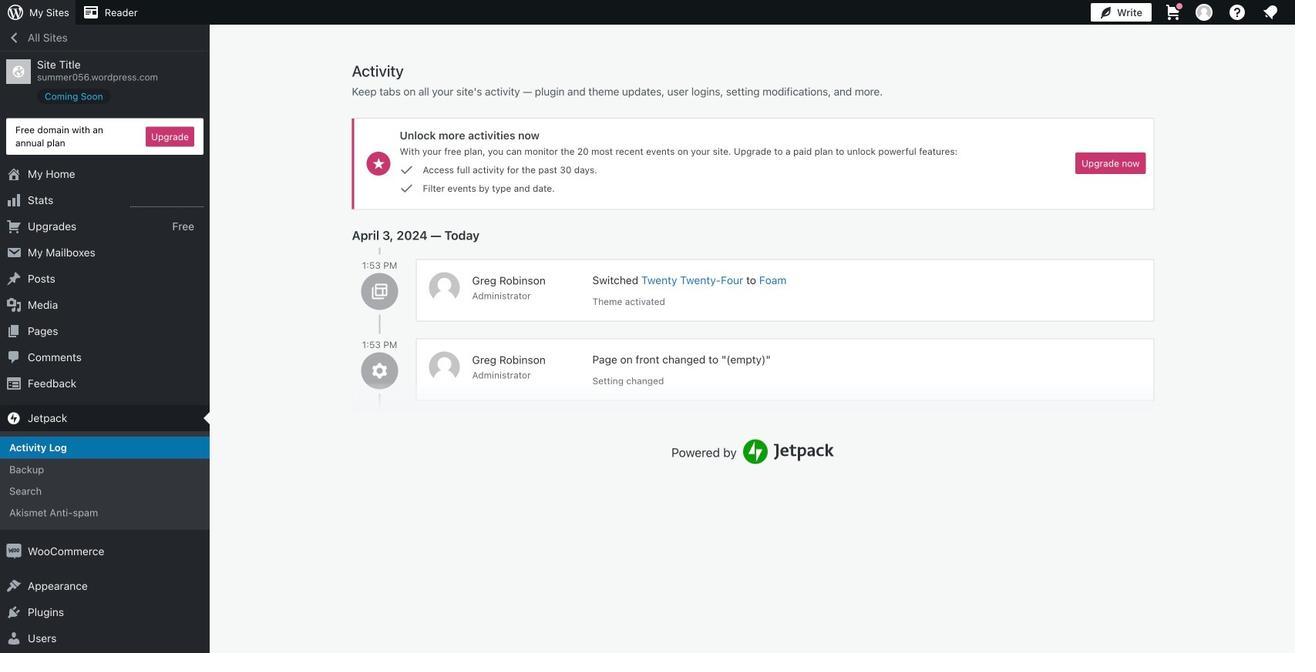 Task type: locate. For each thing, give the bounding box(es) containing it.
img image
[[6, 411, 22, 426], [6, 544, 22, 560]]

help image
[[1228, 3, 1247, 22]]

main content
[[352, 61, 1154, 464]]

1 vertical spatial img image
[[6, 544, 22, 560]]

1 img image from the top
[[6, 411, 22, 426]]

0 vertical spatial img image
[[6, 411, 22, 426]]



Task type: describe. For each thing, give the bounding box(es) containing it.
2 img image from the top
[[6, 544, 22, 560]]

my shopping cart image
[[1164, 3, 1183, 22]]

manage your notifications image
[[1261, 3, 1280, 22]]

highest hourly views 0 image
[[130, 197, 204, 207]]

my profile image
[[1196, 4, 1213, 21]]



Task type: vqa. For each thing, say whether or not it's contained in the screenshot.
Dismiss settings image
no



